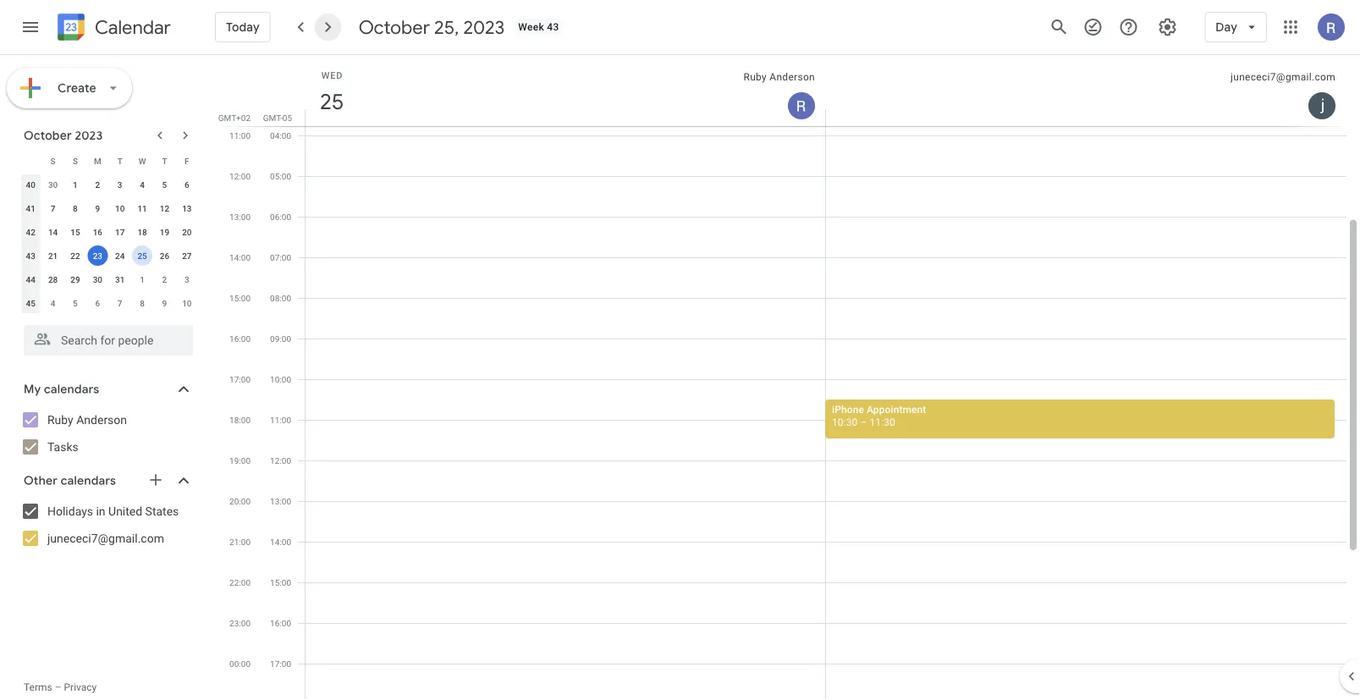Task type: vqa. For each thing, say whether or not it's contained in the screenshot.
29 link
no



Task type: locate. For each thing, give the bounding box(es) containing it.
0 vertical spatial 30
[[48, 179, 58, 190]]

19
[[160, 227, 169, 237]]

11:00 down "10:00"
[[270, 415, 291, 425]]

1 vertical spatial ruby anderson
[[47, 413, 127, 427]]

10 element
[[110, 198, 130, 218]]

0 horizontal spatial 15:00
[[229, 293, 251, 303]]

9 left 10 "element"
[[95, 203, 100, 213]]

2 row from the top
[[19, 173, 198, 196]]

1 vertical spatial anderson
[[76, 413, 127, 427]]

anderson
[[770, 71, 815, 83], [76, 413, 127, 427]]

1 vertical spatial 7
[[118, 298, 122, 308]]

t
[[117, 156, 122, 166], [162, 156, 167, 166]]

10 for november 10 element
[[182, 298, 192, 308]]

17:00 up the 18:00
[[229, 374, 251, 384]]

30 inside 30 element
[[93, 274, 102, 284]]

1 horizontal spatial 14:00
[[270, 537, 291, 547]]

25 column header
[[305, 55, 826, 126]]

15:00
[[229, 293, 251, 303], [270, 577, 291, 587]]

1 vertical spatial october
[[24, 128, 72, 143]]

november 5 element
[[65, 293, 85, 313]]

0 horizontal spatial 10
[[115, 203, 125, 213]]

6
[[185, 179, 189, 190], [95, 298, 100, 308]]

ruby
[[744, 71, 767, 83], [47, 413, 73, 427]]

0 vertical spatial 25
[[319, 88, 343, 116]]

november 10 element
[[177, 293, 197, 313]]

terms link
[[24, 681, 52, 693]]

30
[[48, 179, 58, 190], [93, 274, 102, 284]]

october for october 2023
[[24, 128, 72, 143]]

30 for 30 element
[[93, 274, 102, 284]]

11:00
[[229, 130, 251, 141], [270, 415, 291, 425]]

calendars right my at the bottom left of page
[[44, 382, 99, 397]]

1 vertical spatial 17:00
[[270, 659, 291, 669]]

row group containing 40
[[19, 173, 198, 315]]

4
[[140, 179, 145, 190], [51, 298, 55, 308]]

row containing 43
[[19, 244, 198, 267]]

1 horizontal spatial 17:00
[[270, 659, 291, 669]]

1 horizontal spatial october
[[359, 15, 430, 39]]

holidays
[[47, 504, 93, 518]]

12:00
[[229, 171, 251, 181], [270, 455, 291, 466]]

6 left 'november 7' element
[[95, 298, 100, 308]]

2023
[[463, 15, 505, 39], [75, 128, 103, 143]]

wednesday, october 25 element
[[312, 82, 351, 121]]

1 horizontal spatial 12:00
[[270, 455, 291, 466]]

04:00
[[270, 130, 291, 141]]

other calendars button
[[3, 467, 210, 494]]

4 up 11 'element'
[[140, 179, 145, 190]]

3 row from the top
[[19, 196, 198, 220]]

13:00 right 20:00
[[270, 496, 291, 506]]

2 inside november 2 element
[[162, 274, 167, 284]]

18
[[137, 227, 147, 237]]

8 left the november 9 element
[[140, 298, 145, 308]]

1 vertical spatial 2023
[[75, 128, 103, 143]]

25 element
[[132, 245, 152, 266]]

my
[[24, 382, 41, 397]]

15:00 left 08:00
[[229, 293, 251, 303]]

7
[[51, 203, 55, 213], [118, 298, 122, 308]]

0 horizontal spatial junececi7@gmail.com
[[47, 531, 164, 545]]

7 inside 'november 7' element
[[118, 298, 122, 308]]

11
[[137, 203, 147, 213]]

1 horizontal spatial 15:00
[[270, 577, 291, 587]]

25 down wed at left top
[[319, 88, 343, 116]]

09:00
[[270, 334, 291, 344]]

00:00
[[229, 659, 251, 669]]

1 vertical spatial calendars
[[61, 473, 116, 488]]

0 vertical spatial –
[[860, 416, 867, 428]]

s
[[50, 156, 56, 166], [73, 156, 78, 166]]

gmt+02
[[218, 113, 251, 123]]

row containing 44
[[19, 267, 198, 291]]

calendar element
[[54, 10, 171, 47]]

1 horizontal spatial ruby
[[744, 71, 767, 83]]

25 right 24 element
[[137, 251, 147, 261]]

1
[[73, 179, 78, 190], [140, 274, 145, 284]]

14:00 left 07:00
[[229, 252, 251, 262]]

1 horizontal spatial ruby anderson
[[744, 71, 815, 83]]

18:00
[[229, 415, 251, 425]]

08:00
[[270, 293, 291, 303]]

october left 25,
[[359, 15, 430, 39]]

0 vertical spatial 43
[[547, 21, 559, 33]]

0 vertical spatial 7
[[51, 203, 55, 213]]

row
[[19, 149, 198, 173], [19, 173, 198, 196], [19, 196, 198, 220], [19, 220, 198, 244], [19, 244, 198, 267], [19, 267, 198, 291], [19, 291, 198, 315]]

10 inside "element"
[[115, 203, 125, 213]]

0 vertical spatial 1
[[73, 179, 78, 190]]

9 right november 8 element
[[162, 298, 167, 308]]

junececi7@gmail.com down day popup button
[[1231, 71, 1336, 83]]

15:00 right 22:00
[[270, 577, 291, 587]]

3
[[118, 179, 122, 190], [185, 274, 189, 284]]

1 horizontal spatial –
[[860, 416, 867, 428]]

4 row from the top
[[19, 220, 198, 244]]

1 horizontal spatial 10
[[182, 298, 192, 308]]

ruby anderson
[[744, 71, 815, 83], [47, 413, 127, 427]]

calendar
[[95, 16, 171, 39]]

1 vertical spatial 16:00
[[270, 618, 291, 628]]

25 cell
[[131, 244, 153, 267]]

43 left the 21
[[26, 251, 35, 261]]

row group
[[19, 173, 198, 315]]

6 down f
[[185, 179, 189, 190]]

16:00 right 23:00
[[270, 618, 291, 628]]

12 element
[[154, 198, 175, 218]]

0 horizontal spatial 1
[[73, 179, 78, 190]]

0 horizontal spatial ruby anderson
[[47, 413, 127, 427]]

43 inside row
[[26, 251, 35, 261]]

17:00
[[229, 374, 251, 384], [270, 659, 291, 669]]

28
[[48, 274, 58, 284]]

31
[[115, 274, 125, 284]]

0 vertical spatial 14:00
[[229, 252, 251, 262]]

5 left "november 6" element
[[73, 298, 78, 308]]

1 horizontal spatial anderson
[[770, 71, 815, 83]]

25,
[[434, 15, 459, 39]]

10
[[115, 203, 125, 213], [182, 298, 192, 308]]

1 horizontal spatial 3
[[185, 274, 189, 284]]

1 vertical spatial 8
[[140, 298, 145, 308]]

row group inside october 2023 grid
[[19, 173, 198, 315]]

1 vertical spatial –
[[55, 681, 61, 693]]

30 inside september 30 element
[[48, 179, 58, 190]]

0 vertical spatial 15:00
[[229, 293, 251, 303]]

main drawer image
[[20, 17, 41, 37]]

my calendars
[[24, 382, 99, 397]]

0 horizontal spatial anderson
[[76, 413, 127, 427]]

0 vertical spatial calendars
[[44, 382, 99, 397]]

october 2023
[[24, 128, 103, 143]]

1 horizontal spatial t
[[162, 156, 167, 166]]

0 horizontal spatial 6
[[95, 298, 100, 308]]

f
[[185, 156, 189, 166]]

1 vertical spatial 43
[[26, 251, 35, 261]]

0 horizontal spatial s
[[50, 156, 56, 166]]

23
[[93, 251, 102, 261]]

week
[[518, 21, 544, 33]]

october up september 30 element
[[24, 128, 72, 143]]

3 right november 2 element
[[185, 274, 189, 284]]

5 up "12" element
[[162, 179, 167, 190]]

0 vertical spatial ruby anderson
[[744, 71, 815, 83]]

calendars inside 'dropdown button'
[[44, 382, 99, 397]]

1 horizontal spatial 13:00
[[270, 496, 291, 506]]

0 horizontal spatial 3
[[118, 179, 122, 190]]

1 right 31 element
[[140, 274, 145, 284]]

– left 11:30
[[860, 416, 867, 428]]

10 right the november 9 element
[[182, 298, 192, 308]]

2023 right 25,
[[463, 15, 505, 39]]

0 horizontal spatial 5
[[73, 298, 78, 308]]

1 horizontal spatial 2023
[[463, 15, 505, 39]]

0 horizontal spatial 2
[[95, 179, 100, 190]]

0 horizontal spatial ruby
[[47, 413, 73, 427]]

42
[[26, 227, 35, 237]]

junececi7@gmail.com column header
[[825, 55, 1347, 126]]

11 element
[[132, 198, 152, 218]]

anderson inside my calendars list
[[76, 413, 127, 427]]

1 vertical spatial 3
[[185, 274, 189, 284]]

43 right week
[[547, 21, 559, 33]]

7 right "november 6" element
[[118, 298, 122, 308]]

6 row from the top
[[19, 267, 198, 291]]

3 up 10 "element"
[[118, 179, 122, 190]]

anderson inside 25 column header
[[770, 71, 815, 83]]

0 horizontal spatial 25
[[137, 251, 147, 261]]

0 vertical spatial 16:00
[[229, 334, 251, 344]]

0 horizontal spatial 14:00
[[229, 252, 251, 262]]

16 element
[[87, 222, 108, 242]]

my calendars button
[[3, 376, 210, 403]]

1 vertical spatial 11:00
[[270, 415, 291, 425]]

october 25, 2023
[[359, 15, 505, 39]]

1 horizontal spatial 6
[[185, 179, 189, 190]]

0 horizontal spatial 16:00
[[229, 334, 251, 344]]

5
[[162, 179, 167, 190], [73, 298, 78, 308]]

1 horizontal spatial 30
[[93, 274, 102, 284]]

05
[[283, 113, 292, 123]]

calendars for my calendars
[[44, 382, 99, 397]]

5 row from the top
[[19, 244, 198, 267]]

0 vertical spatial anderson
[[770, 71, 815, 83]]

privacy
[[64, 681, 97, 693]]

november 8 element
[[132, 293, 152, 313]]

states
[[145, 504, 179, 518]]

13:00 left 06:00
[[229, 212, 251, 222]]

13:00
[[229, 212, 251, 222], [270, 496, 291, 506]]

17 element
[[110, 222, 130, 242]]

0 horizontal spatial 11:00
[[229, 130, 251, 141]]

t right w
[[162, 156, 167, 166]]

30 for september 30 element
[[48, 179, 58, 190]]

14:00
[[229, 252, 251, 262], [270, 537, 291, 547]]

2023 up "m"
[[75, 128, 103, 143]]

day button
[[1205, 7, 1267, 47]]

t left w
[[117, 156, 122, 166]]

1 vertical spatial 10
[[182, 298, 192, 308]]

0 horizontal spatial 9
[[95, 203, 100, 213]]

1 horizontal spatial 9
[[162, 298, 167, 308]]

1 vertical spatial ruby
[[47, 413, 73, 427]]

row containing 42
[[19, 220, 198, 244]]

0 vertical spatial 12:00
[[229, 171, 251, 181]]

1 row from the top
[[19, 149, 198, 173]]

21
[[48, 251, 58, 261]]

16:00 left 09:00
[[229, 334, 251, 344]]

20 element
[[177, 222, 197, 242]]

0 vertical spatial 5
[[162, 179, 167, 190]]

0 horizontal spatial 12:00
[[229, 171, 251, 181]]

1 right september 30 element
[[73, 179, 78, 190]]

2 down "m"
[[95, 179, 100, 190]]

calendars up 'in'
[[61, 473, 116, 488]]

gmt-05
[[263, 113, 292, 123]]

26 element
[[154, 245, 175, 266]]

10 left the 11
[[115, 203, 125, 213]]

s left "m"
[[73, 156, 78, 166]]

0 horizontal spatial october
[[24, 128, 72, 143]]

7 right 41
[[51, 203, 55, 213]]

11:00 down the gmt+02
[[229, 130, 251, 141]]

junececi7@gmail.com
[[1231, 71, 1336, 83], [47, 531, 164, 545]]

14:00 right 21:00
[[270, 537, 291, 547]]

0 horizontal spatial 13:00
[[229, 212, 251, 222]]

– inside 'iphone appointment 10:30 – 11:30'
[[860, 416, 867, 428]]

add other calendars image
[[147, 471, 164, 488]]

0 vertical spatial 13:00
[[229, 212, 251, 222]]

terms – privacy
[[24, 681, 97, 693]]

10:30
[[832, 416, 858, 428]]

1 vertical spatial 13:00
[[270, 496, 291, 506]]

s up september 30 element
[[50, 156, 56, 166]]

17
[[115, 227, 125, 237]]

create button
[[7, 68, 132, 108]]

16:00
[[229, 334, 251, 344], [270, 618, 291, 628]]

0 horizontal spatial 8
[[73, 203, 78, 213]]

junececi7@gmail.com inside column header
[[1231, 71, 1336, 83]]

7 row from the top
[[19, 291, 198, 315]]

1 vertical spatial junececi7@gmail.com
[[47, 531, 164, 545]]

october
[[359, 15, 430, 39], [24, 128, 72, 143]]

1 vertical spatial 5
[[73, 298, 78, 308]]

0 horizontal spatial 4
[[51, 298, 55, 308]]

27
[[182, 251, 192, 261]]

– right the terms
[[55, 681, 61, 693]]

1 horizontal spatial 5
[[162, 179, 167, 190]]

1 vertical spatial 14:00
[[270, 537, 291, 547]]

2 right november 1 element at the left of page
[[162, 274, 167, 284]]

30 right 29 element
[[93, 274, 102, 284]]

iphone
[[832, 403, 864, 415]]

25 inside wed 25
[[319, 88, 343, 116]]

junececi7@gmail.com down 'in'
[[47, 531, 164, 545]]

ruby inside my calendars list
[[47, 413, 73, 427]]

gmt-
[[263, 113, 283, 123]]

None search field
[[0, 318, 210, 356]]

0 vertical spatial junececi7@gmail.com
[[1231, 71, 1336, 83]]

4 left november 5 element
[[51, 298, 55, 308]]

40
[[26, 179, 35, 190]]

0 vertical spatial october
[[359, 15, 430, 39]]

12
[[160, 203, 169, 213]]

12:00 left 05:00
[[229, 171, 251, 181]]

calendars
[[44, 382, 99, 397], [61, 473, 116, 488]]

1 horizontal spatial 2
[[162, 274, 167, 284]]

other
[[24, 473, 58, 488]]

1 horizontal spatial 7
[[118, 298, 122, 308]]

1 vertical spatial 25
[[137, 251, 147, 261]]

1 vertical spatial 6
[[95, 298, 100, 308]]

other calendars
[[24, 473, 116, 488]]

0 vertical spatial 6
[[185, 179, 189, 190]]

1 t from the left
[[117, 156, 122, 166]]

29
[[70, 274, 80, 284]]

row containing 45
[[19, 291, 198, 315]]

0 vertical spatial 4
[[140, 179, 145, 190]]

w
[[139, 156, 146, 166]]

12:00 right 19:00
[[270, 455, 291, 466]]

6 inside "november 6" element
[[95, 298, 100, 308]]

0 vertical spatial 11:00
[[229, 130, 251, 141]]

2 t from the left
[[162, 156, 167, 166]]

24 element
[[110, 245, 130, 266]]

0 vertical spatial 10
[[115, 203, 125, 213]]

0 horizontal spatial 30
[[48, 179, 58, 190]]

25
[[319, 88, 343, 116], [137, 251, 147, 261]]

9
[[95, 203, 100, 213], [162, 298, 167, 308]]

calendars inside dropdown button
[[61, 473, 116, 488]]

0 vertical spatial ruby
[[744, 71, 767, 83]]

–
[[860, 416, 867, 428], [55, 681, 61, 693]]

17:00 right 00:00 on the bottom of the page
[[270, 659, 291, 669]]

8 up 15 element on the top left of the page
[[73, 203, 78, 213]]

30 right "40"
[[48, 179, 58, 190]]



Task type: describe. For each thing, give the bounding box(es) containing it.
24
[[115, 251, 125, 261]]

07:00
[[270, 252, 291, 262]]

14 element
[[43, 222, 63, 242]]

1 horizontal spatial 16:00
[[270, 618, 291, 628]]

11:30
[[870, 416, 895, 428]]

1 horizontal spatial 4
[[140, 179, 145, 190]]

september 30 element
[[43, 174, 63, 195]]

27 element
[[177, 245, 197, 266]]

united
[[108, 504, 142, 518]]

21:00
[[229, 537, 251, 547]]

calendar heading
[[91, 16, 171, 39]]

wed
[[321, 70, 343, 80]]

Search for people text field
[[34, 325, 183, 356]]

week 43
[[518, 21, 559, 33]]

20
[[182, 227, 192, 237]]

10 for 10 "element"
[[115, 203, 125, 213]]

november 4 element
[[43, 293, 63, 313]]

06:00
[[270, 212, 291, 222]]

0 vertical spatial 9
[[95, 203, 100, 213]]

0 vertical spatial 2023
[[463, 15, 505, 39]]

holidays in united states
[[47, 504, 179, 518]]

05:00
[[270, 171, 291, 181]]

today button
[[215, 7, 271, 47]]

1 s from the left
[[50, 156, 56, 166]]

1 horizontal spatial 11:00
[[270, 415, 291, 425]]

row containing 40
[[19, 173, 198, 196]]

21 element
[[43, 245, 63, 266]]

45
[[26, 298, 35, 308]]

october 2023 grid
[[16, 149, 198, 315]]

1 vertical spatial 4
[[51, 298, 55, 308]]

row containing 41
[[19, 196, 198, 220]]

29 element
[[65, 269, 85, 289]]

0 vertical spatial 2
[[95, 179, 100, 190]]

appointment
[[867, 403, 926, 415]]

41
[[26, 203, 35, 213]]

my calendars list
[[3, 406, 210, 460]]

iphone appointment 10:30 – 11:30
[[832, 403, 926, 428]]

terms
[[24, 681, 52, 693]]

23 cell
[[86, 244, 109, 267]]

0 horizontal spatial –
[[55, 681, 61, 693]]

1 vertical spatial 15:00
[[270, 577, 291, 587]]

0 horizontal spatial 2023
[[75, 128, 103, 143]]

calendars for other calendars
[[61, 473, 116, 488]]

30 element
[[87, 269, 108, 289]]

15
[[70, 227, 80, 237]]

in
[[96, 504, 105, 518]]

november 1 element
[[132, 269, 152, 289]]

26
[[160, 251, 169, 261]]

15 element
[[65, 222, 85, 242]]

junececi7@gmail.com inside other calendars list
[[47, 531, 164, 545]]

wed 25
[[319, 70, 343, 116]]

10:00
[[270, 374, 291, 384]]

0 vertical spatial 8
[[73, 203, 78, 213]]

1 vertical spatial 9
[[162, 298, 167, 308]]

november 7 element
[[110, 293, 130, 313]]

row containing s
[[19, 149, 198, 173]]

0 vertical spatial 17:00
[[229, 374, 251, 384]]

22:00
[[229, 577, 251, 587]]

14
[[48, 227, 58, 237]]

1 horizontal spatial 43
[[547, 21, 559, 33]]

privacy link
[[64, 681, 97, 693]]

october for october 25, 2023
[[359, 15, 430, 39]]

settings menu image
[[1157, 17, 1178, 37]]

25 inside "25" element
[[137, 251, 147, 261]]

20:00
[[229, 496, 251, 506]]

1 horizontal spatial 8
[[140, 298, 145, 308]]

0 horizontal spatial 7
[[51, 203, 55, 213]]

1 vertical spatial 1
[[140, 274, 145, 284]]

22 element
[[65, 245, 85, 266]]

day
[[1216, 19, 1238, 35]]

ruby anderson inside my calendars list
[[47, 413, 127, 427]]

19 element
[[154, 222, 175, 242]]

november 2 element
[[154, 269, 175, 289]]

m
[[94, 156, 101, 166]]

today
[[226, 19, 260, 35]]

1 vertical spatial 12:00
[[270, 455, 291, 466]]

19:00
[[229, 455, 251, 466]]

0 vertical spatial 3
[[118, 179, 122, 190]]

2 s from the left
[[73, 156, 78, 166]]

23, today element
[[87, 245, 108, 266]]

ruby anderson inside 25 column header
[[744, 71, 815, 83]]

25 grid
[[217, 55, 1360, 700]]

november 9 element
[[154, 293, 175, 313]]

13 element
[[177, 198, 197, 218]]

ruby inside 25 column header
[[744, 71, 767, 83]]

16
[[93, 227, 102, 237]]

22
[[70, 251, 80, 261]]

tasks
[[47, 440, 78, 454]]

18 element
[[132, 222, 152, 242]]

other calendars list
[[3, 498, 210, 552]]

28 element
[[43, 269, 63, 289]]

31 element
[[110, 269, 130, 289]]

november 3 element
[[177, 269, 197, 289]]

november 6 element
[[87, 293, 108, 313]]

13
[[182, 203, 192, 213]]

44
[[26, 274, 35, 284]]

23:00
[[229, 618, 251, 628]]

create
[[58, 80, 96, 96]]



